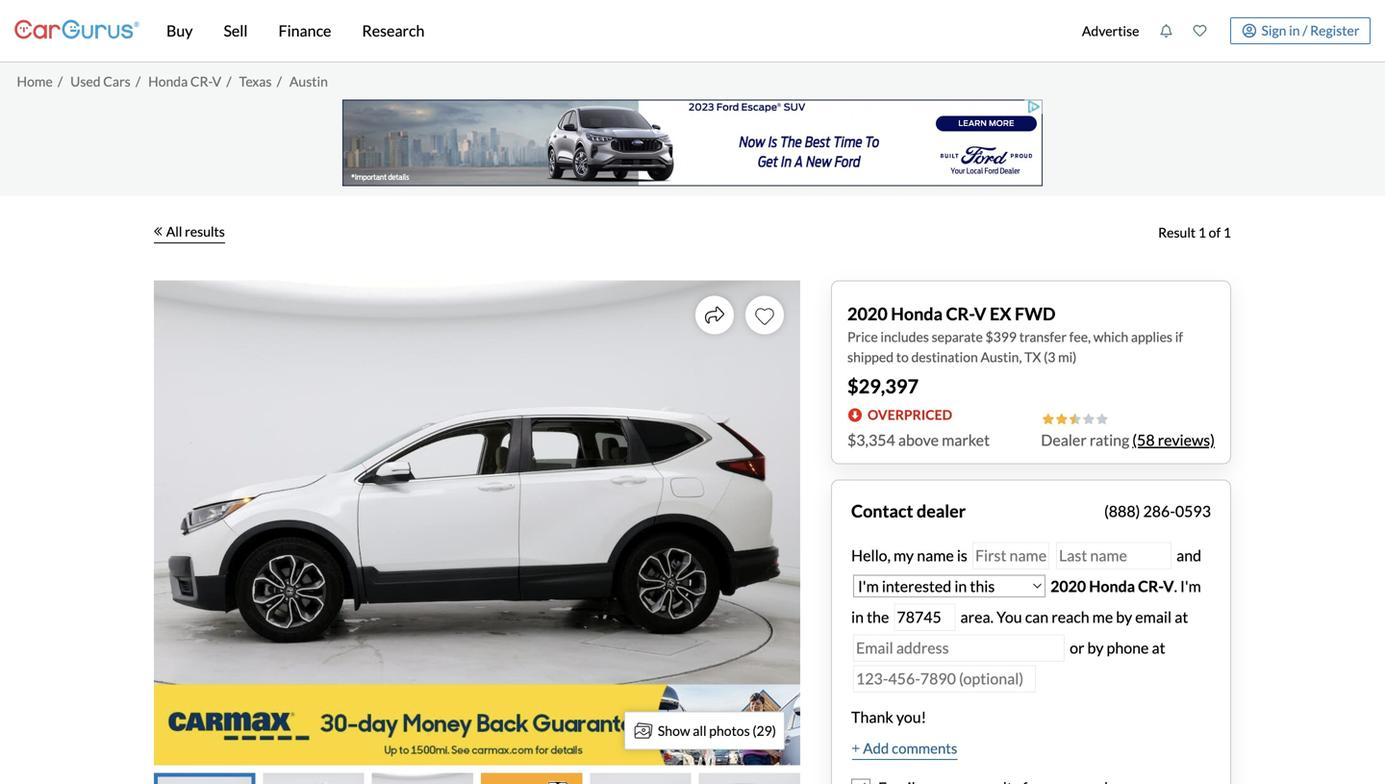 Task type: vqa. For each thing, say whether or not it's contained in the screenshot.
View vehicle photo 5
yes



Task type: describe. For each thing, give the bounding box(es) containing it.
open notifications image
[[1160, 24, 1174, 38]]

reviews)
[[1158, 431, 1216, 449]]

transfer
[[1020, 329, 1067, 345]]

cr- for 2020 honda cr-v
[[1139, 577, 1164, 596]]

cars
[[103, 73, 131, 89]]

show all photos (29)
[[658, 723, 777, 739]]

me
[[1093, 608, 1114, 627]]

1 vertical spatial by
[[1088, 639, 1104, 657]]

chevron double left image
[[154, 227, 162, 236]]

if
[[1176, 329, 1184, 345]]

mi)
[[1059, 349, 1077, 365]]

saved cars image
[[1194, 24, 1207, 38]]

/ inside 'sign in / register' link
[[1303, 22, 1308, 38]]

fee,
[[1070, 329, 1091, 345]]

all results link
[[154, 211, 225, 254]]

sell button
[[208, 0, 263, 62]]

v for 2020 honda cr-v ex fwd price includes separate $399 transfer fee, which applies if shipped to destination austin, tx (3 mi) $29,397
[[975, 303, 987, 324]]

plus image
[[853, 744, 860, 753]]

view vehicle photo 5 image
[[590, 773, 692, 784]]

cargurus logo homepage link link
[[14, 3, 140, 58]]

hello, my name is
[[852, 546, 971, 565]]

1 horizontal spatial by
[[1117, 608, 1133, 627]]

i'm
[[1181, 577, 1202, 596]]

honda cr-v link
[[148, 73, 221, 89]]

show all photos (29) link
[[625, 712, 785, 750]]

0 horizontal spatial at
[[1153, 639, 1166, 657]]

(3
[[1044, 349, 1056, 365]]

advertisement region
[[343, 100, 1043, 186]]

shipped
[[848, 349, 894, 365]]

Last name field
[[1057, 542, 1172, 570]]

0 vertical spatial honda
[[148, 73, 188, 89]]

to
[[897, 349, 909, 365]]

1 1 from the left
[[1199, 224, 1207, 241]]

buy button
[[151, 0, 208, 62]]

rating
[[1090, 431, 1130, 449]]

sign in / register menu item
[[1217, 17, 1371, 44]]

phone
[[1107, 639, 1150, 657]]

tx
[[1025, 349, 1042, 365]]

results
[[185, 223, 225, 240]]

advertise
[[1083, 23, 1140, 39]]

includes
[[881, 329, 930, 345]]

buy
[[166, 21, 193, 40]]

used
[[70, 73, 101, 89]]

hello,
[[852, 546, 891, 565]]

my
[[894, 546, 914, 565]]

.
[[1175, 577, 1178, 596]]

you!
[[897, 708, 927, 727]]

(29)
[[753, 723, 777, 739]]

research button
[[347, 0, 440, 62]]

result 1 of 1
[[1159, 224, 1232, 241]]

sell
[[224, 21, 248, 40]]

austin,
[[981, 349, 1022, 365]]

/ left used
[[58, 73, 63, 89]]

applies
[[1132, 329, 1173, 345]]

all results
[[166, 223, 225, 240]]

in inside the . i'm in the
[[852, 608, 864, 627]]

cargurus logo homepage link image
[[14, 3, 140, 58]]

sign
[[1262, 22, 1287, 38]]

$29,397
[[848, 375, 919, 398]]

/ right texas
[[277, 73, 282, 89]]

286-
[[1144, 502, 1176, 521]]

$399
[[986, 329, 1017, 345]]

overpriced
[[868, 407, 953, 423]]

home
[[17, 73, 53, 89]]

can
[[1026, 608, 1049, 627]]

contact
[[852, 501, 914, 522]]

home / used cars / honda cr-v / texas / austin
[[17, 73, 328, 89]]

. i'm in the
[[852, 577, 1202, 627]]

sign in / register
[[1262, 22, 1360, 38]]

thank
[[852, 708, 894, 727]]

0 vertical spatial at
[[1175, 608, 1189, 627]]

v for 2020 honda cr-v
[[1164, 577, 1175, 596]]

in inside menu item
[[1290, 22, 1301, 38]]

advertise link
[[1072, 4, 1150, 58]]

or
[[1070, 639, 1085, 657]]

2020 honda cr-v ex fwd price includes separate $399 transfer fee, which applies if shipped to destination austin, tx (3 mi) $29,397
[[848, 303, 1184, 398]]

view vehicle photo 3 image
[[372, 773, 474, 784]]

add comments button
[[852, 737, 959, 761]]

menu containing sign in / register
[[1072, 4, 1371, 58]]

thank you!
[[852, 708, 927, 727]]

texas
[[239, 73, 272, 89]]

ex
[[990, 303, 1012, 324]]

2 1 from the left
[[1224, 224, 1232, 241]]

email
[[1136, 608, 1172, 627]]

contact dealer
[[852, 501, 966, 522]]

(888)
[[1105, 502, 1141, 521]]

of
[[1209, 224, 1221, 241]]

(58
[[1133, 431, 1155, 449]]

Phone (optional) telephone field
[[854, 666, 1037, 693]]



Task type: locate. For each thing, give the bounding box(es) containing it.
2 vertical spatial cr-
[[1139, 577, 1164, 596]]

separate
[[932, 329, 983, 345]]

0 horizontal spatial by
[[1088, 639, 1104, 657]]

you
[[997, 608, 1023, 627]]

1 vertical spatial cr-
[[946, 303, 975, 324]]

destination
[[912, 349, 979, 365]]

v
[[212, 73, 221, 89], [975, 303, 987, 324], [1164, 577, 1175, 596]]

1 horizontal spatial honda
[[891, 303, 943, 324]]

Zip code field
[[894, 604, 956, 631]]

1 horizontal spatial in
[[1290, 22, 1301, 38]]

2020 inside 2020 honda cr-v ex fwd price includes separate $399 transfer fee, which applies if shipped to destination austin, tx (3 mi) $29,397
[[848, 303, 888, 324]]

fwd
[[1015, 303, 1056, 324]]

2 vertical spatial v
[[1164, 577, 1175, 596]]

honda right cars
[[148, 73, 188, 89]]

2020 for 2020 honda cr-v ex fwd price includes separate $399 transfer fee, which applies if shipped to destination austin, tx (3 mi) $29,397
[[848, 303, 888, 324]]

2020 up reach
[[1051, 577, 1087, 596]]

finance
[[279, 21, 331, 40]]

1
[[1199, 224, 1207, 241], [1224, 224, 1232, 241]]

1 horizontal spatial v
[[975, 303, 987, 324]]

0 horizontal spatial v
[[212, 73, 221, 89]]

dealer rating (58 reviews)
[[1042, 431, 1216, 449]]

in right sign
[[1290, 22, 1301, 38]]

honda inside 2020 honda cr-v ex fwd price includes separate $399 transfer fee, which applies if shipped to destination austin, tx (3 mi) $29,397
[[891, 303, 943, 324]]

/
[[1303, 22, 1308, 38], [58, 73, 63, 89], [136, 73, 141, 89], [227, 73, 232, 89], [277, 73, 282, 89]]

honda down "last name" field
[[1090, 577, 1136, 596]]

2 horizontal spatial cr-
[[1139, 577, 1164, 596]]

honda
[[148, 73, 188, 89], [891, 303, 943, 324], [1090, 577, 1136, 596]]

add comments
[[864, 740, 958, 757]]

0 vertical spatial cr-
[[190, 73, 212, 89]]

v left texas
[[212, 73, 221, 89]]

all
[[693, 723, 707, 739]]

0 vertical spatial 2020
[[848, 303, 888, 324]]

at
[[1175, 608, 1189, 627], [1153, 639, 1166, 657]]

view vehicle photo 6 image
[[699, 773, 801, 784]]

dealer
[[1042, 431, 1087, 449]]

2020
[[848, 303, 888, 324], [1051, 577, 1087, 596]]

photos
[[710, 723, 750, 739]]

cr-
[[190, 73, 212, 89], [946, 303, 975, 324], [1139, 577, 1164, 596]]

is
[[957, 546, 968, 565]]

2020 honda cr-v
[[1051, 577, 1175, 596]]

view vehicle photo 1 image
[[154, 773, 255, 784]]

1 horizontal spatial 1
[[1224, 224, 1232, 241]]

0 vertical spatial in
[[1290, 22, 1301, 38]]

/ left texas
[[227, 73, 232, 89]]

name
[[917, 546, 954, 565]]

0 vertical spatial by
[[1117, 608, 1133, 627]]

research
[[362, 21, 425, 40]]

dealer
[[917, 501, 966, 522]]

menu bar containing buy
[[140, 0, 1072, 62]]

Email address email field
[[854, 635, 1065, 662]]

price
[[848, 329, 878, 345]]

1 horizontal spatial at
[[1175, 608, 1189, 627]]

at right the phone
[[1153, 639, 1166, 657]]

add
[[864, 740, 889, 757]]

finance button
[[263, 0, 347, 62]]

tab list
[[154, 773, 801, 784]]

honda for 2020 honda cr-v
[[1090, 577, 1136, 596]]

area. you can reach me by email at
[[958, 608, 1189, 627]]

all
[[166, 223, 182, 240]]

share image
[[705, 306, 725, 325]]

2 horizontal spatial honda
[[1090, 577, 1136, 596]]

$3,354 above market
[[848, 431, 990, 449]]

vehicle full photo image
[[154, 281, 801, 766]]

0 vertical spatial v
[[212, 73, 221, 89]]

menu
[[1072, 4, 1371, 58]]

at right email
[[1175, 608, 1189, 627]]

1 right of
[[1224, 224, 1232, 241]]

reach
[[1052, 608, 1090, 627]]

or by phone at
[[1070, 639, 1166, 657]]

0593
[[1176, 502, 1212, 521]]

view vehicle photo 4 image
[[481, 773, 583, 784]]

(58 reviews) button
[[1133, 429, 1216, 452]]

v left ex
[[975, 303, 987, 324]]

result
[[1159, 224, 1196, 241]]

v left i'm
[[1164, 577, 1175, 596]]

1 horizontal spatial cr-
[[946, 303, 975, 324]]

area.
[[961, 608, 994, 627]]

home link
[[17, 73, 53, 89]]

show
[[658, 723, 691, 739]]

0 horizontal spatial 1
[[1199, 224, 1207, 241]]

2020 up price at the top right of the page
[[848, 303, 888, 324]]

market
[[942, 431, 990, 449]]

by
[[1117, 608, 1133, 627], [1088, 639, 1104, 657]]

0 horizontal spatial cr-
[[190, 73, 212, 89]]

the
[[867, 608, 890, 627]]

honda up includes
[[891, 303, 943, 324]]

which
[[1094, 329, 1129, 345]]

view vehicle photo 2 image
[[263, 773, 364, 784]]

comments
[[892, 740, 958, 757]]

honda for 2020 honda cr-v ex fwd price includes separate $399 transfer fee, which applies if shipped to destination austin, tx (3 mi) $29,397
[[891, 303, 943, 324]]

in left the
[[852, 608, 864, 627]]

cr- left the .
[[1139, 577, 1164, 596]]

(888) 286-0593
[[1105, 502, 1212, 521]]

1 vertical spatial v
[[975, 303, 987, 324]]

2020 for 2020 honda cr-v
[[1051, 577, 1087, 596]]

2 horizontal spatial v
[[1164, 577, 1175, 596]]

1 horizontal spatial 2020
[[1051, 577, 1087, 596]]

0 horizontal spatial honda
[[148, 73, 188, 89]]

2 vertical spatial honda
[[1090, 577, 1136, 596]]

/ left register
[[1303, 22, 1308, 38]]

1 vertical spatial at
[[1153, 639, 1166, 657]]

0 horizontal spatial 2020
[[848, 303, 888, 324]]

cr- left texas
[[190, 73, 212, 89]]

menu bar
[[140, 0, 1072, 62]]

by right or on the bottom of the page
[[1088, 639, 1104, 657]]

cr- for 2020 honda cr-v ex fwd price includes separate $399 transfer fee, which applies if shipped to destination austin, tx (3 mi) $29,397
[[946, 303, 975, 324]]

/ right cars
[[136, 73, 141, 89]]

sign in / register link
[[1231, 17, 1371, 44]]

austin
[[290, 73, 328, 89]]

1 vertical spatial in
[[852, 608, 864, 627]]

above
[[899, 431, 939, 449]]

1 vertical spatial 2020
[[1051, 577, 1087, 596]]

texas link
[[239, 73, 272, 89]]

cr- inside 2020 honda cr-v ex fwd price includes separate $399 transfer fee, which applies if shipped to destination austin, tx (3 mi) $29,397
[[946, 303, 975, 324]]

1 vertical spatial honda
[[891, 303, 943, 324]]

cr- up separate
[[946, 303, 975, 324]]

0 horizontal spatial in
[[852, 608, 864, 627]]

v inside 2020 honda cr-v ex fwd price includes separate $399 transfer fee, which applies if shipped to destination austin, tx (3 mi) $29,397
[[975, 303, 987, 324]]

$3,354
[[848, 431, 896, 449]]

used cars link
[[70, 73, 131, 89]]

user icon image
[[1243, 24, 1257, 38]]

by right the me
[[1117, 608, 1133, 627]]

and
[[1174, 546, 1202, 565]]

register
[[1311, 22, 1360, 38]]

First name field
[[973, 542, 1050, 570]]

1 left of
[[1199, 224, 1207, 241]]



